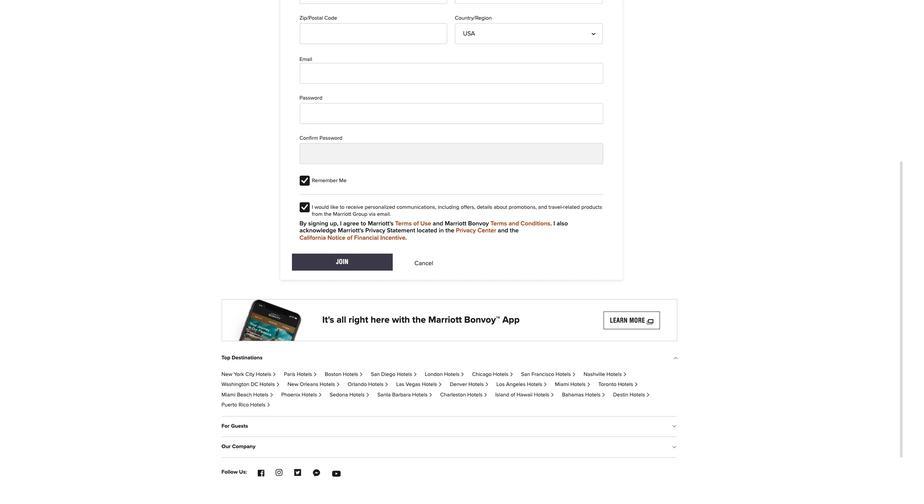Task type: vqa. For each thing, say whether or not it's contained in the screenshot.
first Nov from the left
no



Task type: describe. For each thing, give the bounding box(es) containing it.
arrow right image for nashville hotels
[[624, 373, 627, 377]]

here
[[371, 316, 390, 325]]

join button
[[292, 254, 393, 271]]

all
[[337, 316, 347, 325]]

washington dc hotels
[[222, 382, 275, 388]]

app
[[503, 316, 520, 325]]

beach
[[237, 393, 252, 398]]

arrow right image for destin hotels
[[647, 394, 651, 398]]

zip/postal
[[300, 16, 323, 21]]

arrow right image for island of hawaii hotels
[[551, 394, 555, 398]]

would
[[315, 205, 329, 210]]

hotels right the hawaii
[[534, 393, 550, 398]]

offers,
[[461, 205, 476, 210]]

chicago hotels link
[[473, 372, 514, 378]]

email.
[[377, 212, 391, 217]]

acknowledge
[[300, 228, 337, 234]]

for guests
[[222, 424, 248, 429]]

los angeles hotels
[[497, 382, 543, 388]]

arrow right image for santa barbara hotels
[[429, 394, 433, 398]]

cancel
[[415, 261, 434, 267]]

top destinations
[[222, 356, 263, 361]]

bahamas
[[563, 393, 584, 398]]

arrow right image for san diego hotels
[[414, 373, 417, 377]]

las
[[397, 382, 405, 388]]

hotels down toronto
[[586, 393, 601, 398]]

orleans
[[300, 382, 319, 388]]

charleston
[[441, 393, 466, 398]]

denver hotels link
[[450, 382, 489, 388]]

puerto rico hotels
[[222, 403, 266, 408]]

us:
[[239, 470, 247, 475]]

i inside . i also acknowledge marriott's privacy statement located in the
[[554, 221, 556, 227]]

products
[[582, 205, 603, 210]]

arrow right image for phoenix hotels
[[318, 394, 322, 398]]

learn more link
[[604, 312, 660, 330]]

our company
[[222, 445, 256, 450]]

hotels up denver
[[445, 372, 460, 378]]

our
[[222, 445, 231, 450]]

notice
[[328, 235, 346, 241]]

confirm
[[300, 136, 318, 141]]

terms of use link
[[396, 220, 432, 227]]

california
[[300, 235, 326, 241]]

follow
[[222, 470, 238, 475]]

2 terms from the left
[[491, 221, 508, 227]]

arrow right image for puerto rico hotels
[[267, 404, 271, 408]]

zip/postal code
[[300, 16, 338, 21]]

related
[[564, 205, 580, 210]]

city
[[246, 372, 255, 378]]

to inside the i would like to receive personalized communications, including offers, details about promotions, and travel-related products from the marriott group via email.
[[340, 205, 345, 210]]

from
[[312, 212, 323, 217]]

privacy inside . i also acknowledge marriott's privacy statement located in the
[[366, 228, 386, 234]]

privacy center link
[[456, 227, 497, 235]]

hotels up los
[[494, 372, 509, 378]]

group
[[353, 212, 368, 217]]

hawaii
[[517, 393, 533, 398]]

by signing up, i agree to marriott's terms of use and marriott bonvoy terms and conditions
[[300, 221, 551, 227]]

arrow right image for chicago hotels
[[510, 373, 514, 377]]

arrow right image for los angeles hotels
[[544, 384, 548, 387]]

code
[[325, 16, 338, 21]]

las vegas hotels link
[[397, 382, 442, 388]]

paris
[[284, 372, 296, 378]]

charleston hotels link
[[441, 393, 488, 398]]

orlando
[[348, 382, 367, 388]]

about
[[494, 205, 508, 210]]

hotels down dc
[[253, 393, 269, 398]]

center
[[478, 228, 497, 234]]

california notice of financial incentive link
[[300, 235, 406, 242]]

arrow right image for london hotels
[[461, 373, 465, 377]]

sedona
[[330, 393, 348, 398]]

toronto hotels
[[599, 382, 634, 388]]

hotels up the orleans
[[297, 372, 312, 378]]

1 vertical spatial marriott
[[445, 221, 467, 227]]

with
[[392, 316, 410, 325]]

denver hotels
[[450, 382, 484, 388]]

hotels right destin
[[630, 393, 646, 398]]

signing
[[308, 221, 329, 227]]

Zip/Postal code text field
[[300, 23, 448, 44]]

sedona hotels link
[[330, 393, 370, 398]]

arrow right image for boston hotels
[[360, 373, 363, 377]]

2 horizontal spatial of
[[511, 393, 516, 398]]

0 vertical spatial marriott's
[[368, 221, 394, 227]]

more
[[630, 317, 646, 325]]

paris hotels
[[284, 372, 312, 378]]

arrow right image for sedona hotels
[[366, 394, 370, 398]]

hotels up santa
[[369, 382, 384, 388]]

arrow right image for denver hotels
[[485, 384, 489, 387]]

puerto
[[222, 403, 237, 408]]

Password password field
[[300, 103, 604, 124]]

1 horizontal spatial i
[[340, 221, 342, 227]]

san for san diego hotels
[[371, 372, 380, 378]]

hotels down orlando at the bottom left of the page
[[350, 393, 365, 398]]

york
[[234, 372, 244, 378]]

phoenix hotels link
[[281, 393, 322, 398]]

nashville hotels
[[584, 372, 622, 378]]

arrow right image for bahamas hotels
[[602, 394, 606, 398]]

hotels up miami hotels on the right bottom of the page
[[556, 372, 571, 378]]

phoenix
[[281, 393, 301, 398]]

new for new orleans hotels
[[288, 382, 299, 388]]

hotels down chicago
[[469, 382, 484, 388]]

and up in
[[433, 221, 444, 227]]

chicago hotels
[[473, 372, 509, 378]]

of inside privacy center and the california notice of financial incentive .
[[347, 235, 353, 241]]

and inside the i would like to receive personalized communications, including offers, details about promotions, and travel-related products from the marriott group via email.
[[539, 205, 548, 210]]

in
[[439, 228, 444, 234]]

our company link
[[222, 438, 677, 456]]

charleston hotels
[[441, 393, 483, 398]]

1 vertical spatial to
[[361, 221, 367, 227]]

destin hotels
[[614, 393, 646, 398]]

financial
[[354, 235, 379, 241]]

hotels down denver hotels link
[[468, 393, 483, 398]]

2 vertical spatial marriott
[[429, 316, 462, 325]]



Task type: locate. For each thing, give the bounding box(es) containing it.
arrow right image inside nashville hotels link
[[624, 373, 627, 377]]

arrow right image right dc
[[276, 384, 280, 387]]

privacy inside privacy center and the california notice of financial incentive .
[[456, 228, 476, 234]]

guests
[[231, 424, 248, 429]]

hotels right the city
[[256, 372, 272, 378]]

san for san francisco hotels
[[522, 372, 531, 378]]

0 horizontal spatial of
[[347, 235, 353, 241]]

miami for miami beach hotels
[[222, 393, 236, 398]]

the down would
[[324, 212, 332, 217]]

bahamas hotels
[[563, 393, 601, 398]]

privacy down the 'bonvoy'
[[456, 228, 476, 234]]

1 vertical spatial miami
[[222, 393, 236, 398]]

1 horizontal spatial of
[[414, 221, 419, 227]]

1 privacy from the left
[[366, 228, 386, 234]]

travel-
[[549, 205, 564, 210]]

arrow down image inside for guests link
[[674, 425, 677, 431]]

arrow right image for toronto hotels
[[635, 384, 639, 387]]

san diego hotels
[[371, 372, 413, 378]]

miami
[[555, 382, 570, 388], [222, 393, 236, 398]]

arrow down image
[[674, 425, 677, 431], [674, 445, 677, 452]]

1 horizontal spatial privacy
[[456, 228, 476, 234]]

island
[[496, 393, 510, 398]]

angeles
[[507, 382, 526, 388]]

remember me
[[312, 178, 347, 184]]

new orleans hotels
[[288, 382, 335, 388]]

the inside . i also acknowledge marriott's privacy statement located in the
[[446, 228, 455, 234]]

and left "travel-" on the top right of the page
[[539, 205, 548, 210]]

miami up bahamas
[[555, 382, 570, 388]]

1 horizontal spatial miami
[[555, 382, 570, 388]]

and inside privacy center and the california notice of financial incentive .
[[498, 228, 509, 234]]

terms up statement at the top
[[396, 221, 412, 227]]

arrow right image down new orleans hotels link
[[318, 394, 322, 398]]

arrow right image
[[313, 373, 317, 377], [573, 373, 576, 377], [336, 384, 340, 387], [385, 384, 389, 387], [485, 384, 489, 387], [635, 384, 639, 387], [270, 394, 274, 398], [318, 394, 322, 398], [366, 394, 370, 398], [484, 394, 488, 398], [551, 394, 555, 398], [602, 394, 606, 398], [647, 394, 651, 398], [267, 404, 271, 408]]

hotels up las
[[397, 372, 413, 378]]

usa
[[464, 31, 475, 37]]

2 san from the left
[[522, 372, 531, 378]]

arrow right image for charleston hotels
[[484, 394, 488, 398]]

los
[[497, 382, 505, 388]]

arrow right image for san francisco hotels
[[573, 373, 576, 377]]

like
[[331, 205, 339, 210]]

arrow up image
[[674, 356, 677, 363]]

of right notice
[[347, 235, 353, 241]]

marriott bonvoy™ app image
[[222, 300, 315, 341]]

0 horizontal spatial privacy
[[366, 228, 386, 234]]

learn more
[[611, 317, 646, 325]]

arrow right image up orlando at the bottom left of the page
[[360, 373, 363, 377]]

i right up,
[[340, 221, 342, 227]]

hotels down boston
[[320, 382, 335, 388]]

hotels up destin hotels
[[618, 382, 634, 388]]

terms and conditions link
[[491, 220, 551, 227]]

marriott's down email.
[[368, 221, 394, 227]]

arrow right image for las vegas hotels
[[439, 384, 442, 387]]

london hotels
[[425, 372, 460, 378]]

arrow right image inside santa barbara hotels link
[[429, 394, 433, 398]]

miami hotels
[[555, 382, 586, 388]]

arrow down image inside our company link
[[674, 445, 677, 452]]

arrow right image up denver
[[461, 373, 465, 377]]

arrow right image down orlando hotels link
[[366, 394, 370, 398]]

1 vertical spatial arrow down image
[[674, 445, 677, 452]]

1 horizontal spatial to
[[361, 221, 367, 227]]

arrow right image down toronto
[[602, 394, 606, 398]]

i left also
[[554, 221, 556, 227]]

marriott's inside . i also acknowledge marriott's privacy statement located in the
[[338, 228, 364, 234]]

i inside the i would like to receive personalized communications, including offers, details about promotions, and travel-related products from the marriott group via email.
[[312, 205, 313, 210]]

for guests link
[[222, 418, 677, 436]]

arrow right image inside "island of hawaii hotels" link
[[551, 394, 555, 398]]

1 arrow down image from the top
[[674, 425, 677, 431]]

arrow right image up destin hotels link
[[635, 384, 639, 387]]

privacy
[[366, 228, 386, 234], [456, 228, 476, 234]]

toronto hotels link
[[599, 382, 639, 388]]

arrow right image inside "san diego hotels" link
[[414, 373, 417, 377]]

hotels up "toronto hotels"
[[607, 372, 622, 378]]

the inside privacy center and the california notice of financial incentive .
[[510, 228, 519, 234]]

new for new york city hotels
[[222, 372, 233, 378]]

receive
[[346, 205, 364, 210]]

new york city hotels
[[222, 372, 272, 378]]

personalized
[[365, 205, 396, 210]]

arrow right image inside toronto hotels link
[[635, 384, 639, 387]]

chicago
[[473, 372, 492, 378]]

san francisco hotels link
[[522, 372, 576, 378]]

cancel button
[[401, 254, 448, 267]]

hotels down las vegas hotels link
[[413, 393, 428, 398]]

arrow right image up santa
[[385, 384, 389, 387]]

arrow right image right destin hotels
[[647, 394, 651, 398]]

arrow right image inside paris hotels 'link'
[[313, 373, 317, 377]]

puerto rico hotels link
[[222, 403, 271, 408]]

0 vertical spatial to
[[340, 205, 345, 210]]

barbara
[[393, 393, 411, 398]]

top destinations link
[[222, 349, 677, 367]]

password
[[300, 95, 323, 101]]

san
[[371, 372, 380, 378], [522, 372, 531, 378]]

arrow right image inside charleston hotels link
[[484, 394, 488, 398]]

boston
[[325, 372, 342, 378]]

hotels up orlando at the bottom left of the page
[[343, 372, 358, 378]]

1 vertical spatial new
[[288, 382, 299, 388]]

island of hawaii hotels
[[496, 393, 550, 398]]

hotels up bahamas hotels
[[571, 382, 586, 388]]

the down terms and conditions link
[[510, 228, 519, 234]]

london hotels link
[[425, 372, 465, 378]]

arrow right image left island
[[484, 394, 488, 398]]

arrow right image up angeles
[[510, 373, 514, 377]]

2 vertical spatial of
[[511, 393, 516, 398]]

2 arrow down image from the top
[[674, 445, 677, 452]]

paris hotels link
[[284, 372, 317, 378]]

arrow right image left bahamas
[[551, 394, 555, 398]]

0 horizontal spatial miami
[[222, 393, 236, 398]]

0 horizontal spatial marriott's
[[338, 228, 364, 234]]

. inside . i also acknowledge marriott's privacy statement located in the
[[551, 221, 552, 227]]

agree
[[344, 221, 359, 227]]

0 horizontal spatial san
[[371, 372, 380, 378]]

arrow right image inside 'london hotels' link
[[461, 373, 465, 377]]

marriott inside the i would like to receive personalized communications, including offers, details about promotions, and travel-related products from the marriott group via email.
[[333, 212, 352, 217]]

francisco
[[532, 372, 555, 378]]

the right in
[[446, 228, 455, 234]]

arrow right image up sedona
[[336, 384, 340, 387]]

arrow right image for paris hotels
[[313, 373, 317, 377]]

company
[[232, 445, 256, 450]]

1 horizontal spatial terms
[[491, 221, 508, 227]]

statement
[[387, 228, 416, 234]]

0 horizontal spatial .
[[406, 235, 407, 241]]

the inside the i would like to receive personalized communications, including offers, details about promotions, and travel-related products from the marriott group via email.
[[324, 212, 332, 217]]

learn
[[611, 317, 628, 325]]

. left also
[[551, 221, 552, 227]]

join
[[336, 259, 349, 266]]

conditions
[[521, 221, 551, 227]]

2 privacy from the left
[[456, 228, 476, 234]]

island of hawaii hotels link
[[496, 393, 555, 398]]

use
[[421, 221, 432, 227]]

bahamas hotels link
[[563, 393, 606, 398]]

arrow right image up las vegas hotels
[[414, 373, 417, 377]]

arrow right image down london hotels
[[439, 384, 442, 387]]

0 vertical spatial of
[[414, 221, 419, 227]]

arrow right image inside los angeles hotels 'link'
[[544, 384, 548, 387]]

the right with
[[413, 316, 426, 325]]

1 vertical spatial .
[[406, 235, 407, 241]]

1 vertical spatial of
[[347, 235, 353, 241]]

hotels down francisco
[[527, 382, 543, 388]]

new left "york"
[[222, 372, 233, 378]]

0 horizontal spatial i
[[312, 205, 313, 210]]

to down group
[[361, 221, 367, 227]]

0 vertical spatial new
[[222, 372, 233, 378]]

0 horizontal spatial new
[[222, 372, 233, 378]]

london
[[425, 372, 443, 378]]

. down statement at the top
[[406, 235, 407, 241]]

orlando hotels
[[348, 382, 384, 388]]

0 vertical spatial .
[[551, 221, 552, 227]]

santa
[[378, 393, 391, 398]]

arrow right image for washington dc hotels
[[276, 384, 280, 387]]

Email text field
[[300, 63, 604, 84]]

opens in a new browser window. image
[[648, 317, 654, 325]]

destin hotels link
[[614, 393, 651, 398]]

arrow right image for miami beach hotels
[[270, 394, 274, 398]]

toronto
[[599, 382, 617, 388]]

sedona hotels
[[330, 393, 365, 398]]

hotels right dc
[[260, 382, 275, 388]]

arrow right image up miami hotels link
[[573, 373, 576, 377]]

0 vertical spatial marriott
[[333, 212, 352, 217]]

arrow right image down san francisco hotels
[[544, 384, 548, 387]]

marriott down like
[[333, 212, 352, 217]]

san up los angeles hotels 'link'
[[522, 372, 531, 378]]

arrow right image up new orleans hotels link
[[313, 373, 317, 377]]

arrow right image for new york city hotels
[[273, 373, 276, 377]]

email
[[300, 57, 312, 62]]

orlando hotels link
[[348, 382, 389, 388]]

marriott down the i would like to receive personalized communications, including offers, details about promotions, and travel-related products from the marriott group via email.
[[445, 221, 467, 227]]

nashville hotels link
[[584, 372, 627, 378]]

destinations
[[232, 356, 263, 361]]

hotels down the orleans
[[302, 393, 317, 398]]

1 terms from the left
[[396, 221, 412, 227]]

incentive
[[381, 235, 406, 241]]

hotels right rico
[[250, 403, 266, 408]]

terms
[[396, 221, 412, 227], [491, 221, 508, 227]]

arrow right image inside new orleans hotels link
[[336, 384, 340, 387]]

arrow right image up toronto hotels link
[[624, 373, 627, 377]]

arrow right image inside 'washington dc hotels' link
[[276, 384, 280, 387]]

arrow right image inside bahamas hotels link
[[602, 394, 606, 398]]

arrow right image left phoenix
[[270, 394, 274, 398]]

marriott's down the agree
[[338, 228, 364, 234]]

confirm password
[[300, 136, 343, 141]]

i
[[312, 205, 313, 210], [340, 221, 342, 227], [554, 221, 556, 227]]

marriott's
[[368, 221, 394, 227], [338, 228, 364, 234]]

1 horizontal spatial new
[[288, 382, 299, 388]]

arrow right image for new orleans hotels
[[336, 384, 340, 387]]

1 horizontal spatial .
[[551, 221, 552, 227]]

arrow down image for guests
[[674, 425, 677, 431]]

arrow right image for miami hotels
[[587, 384, 591, 387]]

me
[[339, 178, 347, 184]]

arrow right image
[[273, 373, 276, 377], [360, 373, 363, 377], [414, 373, 417, 377], [461, 373, 465, 377], [510, 373, 514, 377], [624, 373, 627, 377], [276, 384, 280, 387], [439, 384, 442, 387], [544, 384, 548, 387], [587, 384, 591, 387], [429, 394, 433, 398]]

los angeles hotels link
[[497, 382, 548, 388]]

of down angeles
[[511, 393, 516, 398]]

arrow right image inside 'sedona hotels' link
[[366, 394, 370, 398]]

miami beach hotels link
[[222, 393, 274, 398]]

miami for miami hotels
[[555, 382, 570, 388]]

miami up puerto
[[222, 393, 236, 398]]

. inside privacy center and the california notice of financial incentive .
[[406, 235, 407, 241]]

hotels down london
[[422, 382, 438, 388]]

arrow right image down chicago hotels
[[485, 384, 489, 387]]

arrow right image inside boston hotels link
[[360, 373, 363, 377]]

marriott left bonvoy™
[[429, 316, 462, 325]]

and down promotions,
[[509, 221, 520, 227]]

arrow right image inside phoenix hotels link
[[318, 394, 322, 398]]

i up "from"
[[312, 205, 313, 210]]

to right like
[[340, 205, 345, 210]]

arrow right image inside las vegas hotels link
[[439, 384, 442, 387]]

arrow right image inside orlando hotels link
[[385, 384, 389, 387]]

arrow right image inside puerto rico hotels link
[[267, 404, 271, 408]]

by
[[300, 221, 307, 227]]

arrow right image inside denver hotels link
[[485, 384, 489, 387]]

and right center
[[498, 228, 509, 234]]

of left the use
[[414, 221, 419, 227]]

Confirm password password field
[[300, 143, 604, 164]]

arrow right image inside chicago hotels link
[[510, 373, 514, 377]]

miami beach hotels
[[222, 393, 269, 398]]

arrow right image left paris
[[273, 373, 276, 377]]

new up phoenix
[[288, 382, 299, 388]]

arrow right image for orlando hotels
[[385, 384, 389, 387]]

arrow down image for company
[[674, 445, 677, 452]]

0 horizontal spatial terms
[[396, 221, 412, 227]]

terms up center
[[491, 221, 508, 227]]

promotions,
[[509, 205, 537, 210]]

follow us:
[[222, 470, 247, 475]]

arrow right image inside destin hotels link
[[647, 394, 651, 398]]

boston hotels link
[[325, 372, 363, 378]]

san up orlando hotels link
[[371, 372, 380, 378]]

arrow right image inside miami beach hotels link
[[270, 394, 274, 398]]

and
[[539, 205, 548, 210], [433, 221, 444, 227], [509, 221, 520, 227], [498, 228, 509, 234]]

dc
[[251, 382, 258, 388]]

2 horizontal spatial i
[[554, 221, 556, 227]]

remember
[[312, 178, 338, 184]]

0 vertical spatial miami
[[555, 382, 570, 388]]

arrow right image down las vegas hotels link
[[429, 394, 433, 398]]

0 vertical spatial arrow down image
[[674, 425, 677, 431]]

1 horizontal spatial san
[[522, 372, 531, 378]]

to
[[340, 205, 345, 210], [361, 221, 367, 227]]

arrow right image inside san francisco hotels link
[[573, 373, 576, 377]]

arrow right image up bahamas hotels link on the bottom of page
[[587, 384, 591, 387]]

privacy up financial
[[366, 228, 386, 234]]

arrow right image inside the new york city hotels link
[[273, 373, 276, 377]]

1 horizontal spatial marriott's
[[368, 221, 394, 227]]

1 vertical spatial marriott's
[[338, 228, 364, 234]]

i would like to receive personalized communications, including offers, details about promotions, and travel-related products from the marriott group via email.
[[312, 205, 603, 217]]

rico
[[239, 403, 249, 408]]

san francisco hotels
[[522, 372, 571, 378]]

arrow right image down miami beach hotels link
[[267, 404, 271, 408]]

1 san from the left
[[371, 372, 380, 378]]

0 horizontal spatial to
[[340, 205, 345, 210]]

arrow right image inside miami hotels link
[[587, 384, 591, 387]]



